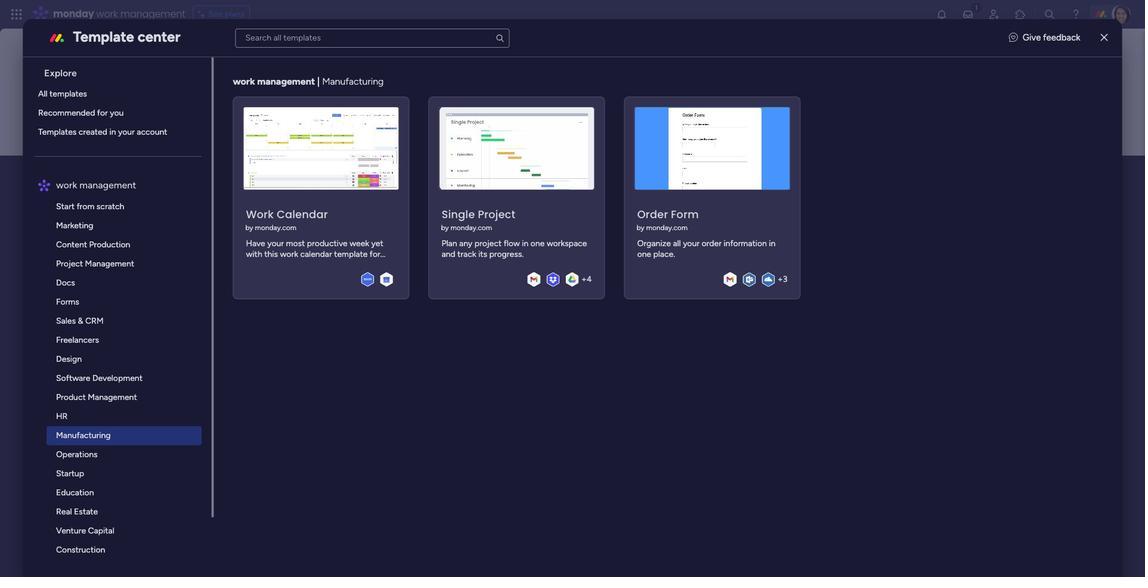 Task type: describe. For each thing, give the bounding box(es) containing it.
startup
[[56, 469, 84, 479]]

0
[[112, 265, 119, 278]]

monday.com for single
[[451, 223, 492, 232]]

content
[[56, 240, 87, 250]]

apps image
[[1015, 8, 1027, 20]]

created
[[79, 127, 108, 137]]

freelancers
[[56, 335, 99, 345]]

place.
[[653, 249, 675, 259]]

track
[[458, 249, 476, 259]]

templates inside explore 'element'
[[50, 89, 87, 99]]

its
[[478, 249, 487, 259]]

project
[[475, 238, 502, 249]]

single project by monday.com
[[441, 207, 516, 232]]

search image
[[495, 33, 505, 43]]

see plans
[[209, 9, 245, 19]]

+ for project
[[582, 274, 587, 285]]

add from templates
[[76, 295, 161, 307]]

marketing
[[56, 221, 94, 231]]

real estate
[[56, 507, 98, 517]]

all
[[38, 89, 48, 99]]

0 vertical spatial boards
[[100, 231, 129, 243]]

add from templates button
[[66, 289, 171, 313]]

development
[[93, 373, 143, 384]]

plans
[[225, 9, 245, 19]]

this
[[168, 265, 186, 278]]

all
[[673, 238, 681, 249]]

production
[[89, 240, 131, 250]]

forms
[[56, 297, 79, 307]]

software development
[[56, 373, 143, 384]]

one inside the organize all your order information in one place.
[[637, 249, 651, 259]]

v2 user feedback image
[[1009, 31, 1018, 45]]

give feedback link
[[1009, 31, 1081, 45]]

new
[[140, 160, 180, 187]]

give feedback
[[1023, 32, 1081, 43]]

explore element
[[35, 85, 211, 142]]

notifications image
[[936, 8, 948, 20]]

sales & crm
[[56, 316, 104, 326]]

capital
[[88, 526, 115, 536]]

templates created in your account
[[38, 127, 168, 137]]

templates
[[38, 127, 77, 137]]

template center
[[73, 28, 180, 45]]

education
[[56, 488, 94, 498]]

work management templates element
[[35, 197, 211, 577]]

management for work management
[[80, 180, 136, 191]]

manufacturing inside work management templates element
[[56, 431, 111, 441]]

project management
[[56, 259, 134, 269]]

have
[[87, 265, 110, 278]]

calendar
[[277, 207, 328, 222]]

product management
[[56, 393, 137, 403]]

scratch
[[97, 202, 125, 212]]

venture capital
[[56, 526, 115, 536]]

explore
[[44, 67, 77, 79]]

start from scratch
[[56, 202, 125, 212]]

hr
[[56, 412, 68, 422]]

select product image
[[11, 8, 23, 20]]

work
[[246, 207, 274, 222]]

recent boards
[[67, 231, 129, 243]]

template
[[73, 28, 134, 45]]

start
[[56, 202, 75, 212]]

0 vertical spatial manufacturing
[[322, 76, 384, 87]]

by for work
[[245, 223, 253, 232]]

order form by monday.com
[[637, 207, 699, 232]]

templates inside button
[[118, 295, 161, 307]]

organize
[[637, 238, 671, 249]]

+ 4
[[582, 274, 592, 285]]

you
[[66, 265, 84, 278]]

progress.
[[489, 249, 524, 259]]

venture
[[56, 526, 86, 536]]

1 image
[[971, 1, 982, 14]]

see plans button
[[192, 5, 250, 23]]

in inside the plan any project flow in one workspace and track its progress.
[[522, 238, 529, 249]]

order
[[702, 238, 722, 249]]

james peterson image
[[1112, 5, 1131, 24]]

4
[[587, 274, 592, 285]]

all templates
[[38, 89, 87, 99]]

Search all templates search field
[[235, 28, 510, 47]]

monday.com for order
[[646, 223, 688, 232]]

work for work management
[[56, 180, 77, 191]]

|
[[317, 76, 320, 87]]

inbox image
[[962, 8, 974, 20]]

management for work management | manufacturing
[[257, 76, 315, 87]]

operations
[[56, 450, 98, 460]]

in inside the organize all your order information in one place.
[[769, 238, 776, 249]]

recent
[[67, 231, 97, 243]]

&
[[78, 316, 83, 326]]

design
[[56, 354, 82, 364]]

permissions
[[197, 231, 248, 243]]

product
[[56, 393, 86, 403]]

work for work management | manufacturing
[[233, 76, 255, 87]]



Task type: locate. For each thing, give the bounding box(es) containing it.
from up the crm
[[96, 295, 116, 307]]

1 horizontal spatial templates
[[118, 295, 161, 307]]

1 horizontal spatial from
[[96, 295, 116, 307]]

work calendar by monday.com
[[245, 207, 328, 232]]

from inside work management templates element
[[77, 202, 95, 212]]

1 by from the left
[[245, 223, 253, 232]]

0 vertical spatial add
[[138, 189, 156, 199]]

None search field
[[235, 28, 510, 47]]

monday work management
[[53, 7, 185, 21]]

in right the flow
[[522, 238, 529, 249]]

close image
[[1101, 33, 1108, 42]]

1 horizontal spatial workspace
[[547, 238, 587, 249]]

1 vertical spatial work
[[233, 76, 255, 87]]

sales
[[56, 316, 76, 326]]

management left |
[[257, 76, 315, 87]]

management for project management
[[85, 259, 134, 269]]

workspace inside the plan any project flow in one workspace and track its progress.
[[547, 238, 587, 249]]

by
[[245, 223, 253, 232], [441, 223, 449, 232], [637, 223, 645, 232]]

workspace for you have 0 boards in this workspace
[[189, 265, 241, 278]]

see
[[209, 9, 223, 19]]

you
[[110, 108, 124, 118]]

1 vertical spatial management
[[88, 393, 137, 403]]

workspace for plan any project flow in one workspace and track its progress.
[[547, 238, 587, 249]]

project down content
[[56, 259, 83, 269]]

0 horizontal spatial by
[[245, 223, 253, 232]]

form
[[671, 207, 699, 222]]

from right start
[[77, 202, 95, 212]]

in
[[110, 127, 116, 137], [522, 238, 529, 249], [769, 238, 776, 249], [157, 265, 166, 278]]

0 vertical spatial management
[[120, 7, 185, 21]]

0 vertical spatial from
[[77, 202, 95, 212]]

add for add from templates
[[76, 295, 93, 307]]

3 by from the left
[[637, 223, 645, 232]]

3 monday.com from the left
[[646, 223, 688, 232]]

by up plan
[[441, 223, 449, 232]]

1 vertical spatial from
[[96, 295, 116, 307]]

one
[[531, 238, 545, 249], [637, 249, 651, 259]]

monday
[[53, 7, 94, 21]]

list box
[[28, 57, 214, 577]]

1 monday.com from the left
[[255, 223, 296, 232]]

for
[[97, 108, 108, 118]]

boards right "0"
[[122, 265, 155, 278]]

boards down scratch
[[100, 231, 129, 243]]

2 monday.com from the left
[[451, 223, 492, 232]]

monday.com inside work calendar by monday.com
[[255, 223, 296, 232]]

work management | manufacturing
[[233, 76, 384, 87]]

by inside single project by monday.com
[[441, 223, 449, 232]]

crm
[[85, 316, 104, 326]]

management down production
[[85, 259, 134, 269]]

0 vertical spatial your
[[118, 127, 135, 137]]

0 vertical spatial templates
[[50, 89, 87, 99]]

0 horizontal spatial monday.com
[[255, 223, 296, 232]]

content production
[[56, 240, 131, 250]]

by down work
[[245, 223, 253, 232]]

2 by from the left
[[441, 223, 449, 232]]

monday.com up all
[[646, 223, 688, 232]]

0 horizontal spatial one
[[531, 238, 545, 249]]

2 vertical spatial work
[[56, 180, 77, 191]]

by for single
[[441, 223, 449, 232]]

1 vertical spatial templates
[[118, 295, 161, 307]]

1 horizontal spatial by
[[441, 223, 449, 232]]

2 horizontal spatial monday.com
[[646, 223, 688, 232]]

organize all your order information in one place.
[[637, 238, 776, 259]]

monday.com down work
[[255, 223, 296, 232]]

boards
[[100, 231, 129, 243], [122, 265, 155, 278]]

one inside the plan any project flow in one workspace and track its progress.
[[531, 238, 545, 249]]

0 horizontal spatial workspace
[[189, 265, 241, 278]]

2 + from the left
[[778, 274, 783, 285]]

estate
[[74, 507, 98, 517]]

construction
[[56, 545, 105, 555]]

1 horizontal spatial work
[[96, 7, 118, 21]]

manufacturing up operations
[[56, 431, 111, 441]]

work management
[[56, 180, 136, 191]]

add inside button
[[76, 295, 93, 307]]

one down organize
[[637, 249, 651, 259]]

1 horizontal spatial monday.com
[[451, 223, 492, 232]]

0 horizontal spatial your
[[118, 127, 135, 137]]

templates up the recommended in the left top of the page
[[50, 89, 87, 99]]

one right the flow
[[531, 238, 545, 249]]

1 horizontal spatial project
[[478, 207, 516, 222]]

0 horizontal spatial project
[[56, 259, 83, 269]]

software
[[56, 373, 91, 384]]

management down "development"
[[88, 393, 137, 403]]

0 horizontal spatial work
[[56, 180, 77, 191]]

list box containing explore
[[28, 57, 214, 577]]

manufacturing
[[322, 76, 384, 87], [56, 431, 111, 441]]

add down new
[[138, 189, 156, 199]]

1 horizontal spatial one
[[637, 249, 651, 259]]

3
[[783, 274, 788, 285]]

in right information
[[769, 238, 776, 249]]

management
[[120, 7, 185, 21], [257, 76, 315, 87], [80, 180, 136, 191]]

1 vertical spatial add
[[76, 295, 93, 307]]

from for start
[[77, 202, 95, 212]]

in down you
[[110, 127, 116, 137]]

workspace
[[547, 238, 587, 249], [189, 265, 241, 278]]

docs
[[56, 278, 75, 288]]

1 vertical spatial workspace
[[189, 265, 241, 278]]

project inside work management templates element
[[56, 259, 83, 269]]

1 horizontal spatial your
[[683, 238, 700, 249]]

add up &
[[76, 295, 93, 307]]

your inside the organize all your order information in one place.
[[683, 238, 700, 249]]

1 vertical spatial manufacturing
[[56, 431, 111, 441]]

by for order
[[637, 223, 645, 232]]

management up center
[[120, 7, 185, 21]]

0 vertical spatial project
[[478, 207, 516, 222]]

from for add
[[96, 295, 116, 307]]

your right all
[[683, 238, 700, 249]]

project inside single project by monday.com
[[478, 207, 516, 222]]

New Workspace field
[[137, 160, 979, 187]]

1 vertical spatial project
[[56, 259, 83, 269]]

single
[[442, 207, 475, 222]]

add
[[138, 189, 156, 199], [76, 295, 93, 307]]

by inside work calendar by monday.com
[[245, 223, 253, 232]]

search everything image
[[1044, 8, 1056, 20]]

invite members image
[[988, 8, 1000, 20]]

0 vertical spatial workspace
[[547, 238, 587, 249]]

order
[[637, 207, 668, 222]]

+ for form
[[778, 274, 783, 285]]

2 vertical spatial management
[[80, 180, 136, 191]]

1 vertical spatial one
[[637, 249, 651, 259]]

2 horizontal spatial work
[[233, 76, 255, 87]]

give
[[1023, 32, 1041, 43]]

real
[[56, 507, 72, 517]]

management for product management
[[88, 393, 137, 403]]

0 horizontal spatial templates
[[50, 89, 87, 99]]

your down you
[[118, 127, 135, 137]]

recommended for you
[[38, 108, 124, 118]]

description
[[198, 189, 240, 199]]

plan any project flow in one workspace and track its progress.
[[442, 238, 587, 259]]

from
[[77, 202, 95, 212], [96, 295, 116, 307]]

1 horizontal spatial add
[[138, 189, 156, 199]]

recommended
[[38, 108, 95, 118]]

0 horizontal spatial add
[[76, 295, 93, 307]]

feedback
[[1043, 32, 1081, 43]]

work inside list box
[[56, 180, 77, 191]]

1 vertical spatial your
[[683, 238, 700, 249]]

monday.com up any
[[451, 223, 492, 232]]

2 horizontal spatial by
[[637, 223, 645, 232]]

0 vertical spatial work
[[96, 7, 118, 21]]

+ 3
[[778, 274, 788, 285]]

by down the order
[[637, 223, 645, 232]]

workspace up + 4
[[547, 238, 587, 249]]

and
[[442, 249, 455, 259]]

explore heading
[[35, 57, 211, 85]]

your inside explore 'element'
[[118, 127, 135, 137]]

information
[[724, 238, 767, 249]]

0 vertical spatial one
[[531, 238, 545, 249]]

templates down you have 0 boards in this workspace
[[118, 295, 161, 307]]

1 horizontal spatial manufacturing
[[322, 76, 384, 87]]

new workspace
[[140, 160, 290, 187]]

in left this
[[157, 265, 166, 278]]

1 + from the left
[[582, 274, 587, 285]]

+
[[582, 274, 587, 285], [778, 274, 783, 285]]

0 horizontal spatial from
[[77, 202, 95, 212]]

1 vertical spatial boards
[[122, 265, 155, 278]]

any
[[459, 238, 473, 249]]

1 horizontal spatial +
[[778, 274, 783, 285]]

project up project
[[478, 207, 516, 222]]

flow
[[504, 238, 520, 249]]

manufacturing right |
[[322, 76, 384, 87]]

center
[[138, 28, 180, 45]]

monday.com for work
[[255, 223, 296, 232]]

management
[[85, 259, 134, 269], [88, 393, 137, 403]]

from inside button
[[96, 295, 116, 307]]

account
[[137, 127, 168, 137]]

in inside explore 'element'
[[110, 127, 116, 137]]

0 vertical spatial management
[[85, 259, 134, 269]]

workspace down permissions on the left top of page
[[189, 265, 241, 278]]

your
[[118, 127, 135, 137], [683, 238, 700, 249]]

0 horizontal spatial +
[[582, 274, 587, 285]]

monday.com inside order form by monday.com
[[646, 223, 688, 232]]

1 vertical spatial management
[[257, 76, 315, 87]]

by inside order form by monday.com
[[637, 223, 645, 232]]

monday.com
[[255, 223, 296, 232], [451, 223, 492, 232], [646, 223, 688, 232]]

plan
[[442, 238, 457, 249]]

management up scratch
[[80, 180, 136, 191]]

add for add
[[138, 189, 156, 199]]

0 horizontal spatial manufacturing
[[56, 431, 111, 441]]

workspace
[[185, 160, 290, 187]]

help image
[[1070, 8, 1082, 20]]

monday.com inside single project by monday.com
[[451, 223, 492, 232]]

you have 0 boards in this workspace
[[66, 265, 241, 278]]



Task type: vqa. For each thing, say whether or not it's contained in the screenshot.
When inside the 'when a new company is created in hubspot, create an'
no



